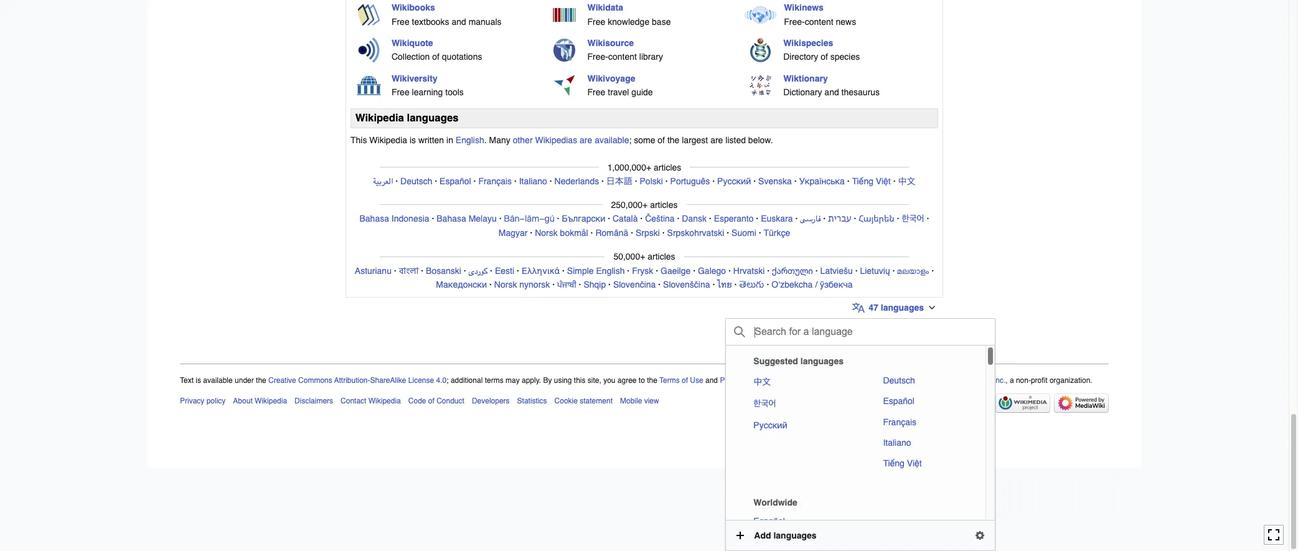 Task type: locate. For each thing, give the bounding box(es) containing it.
the
[[667, 135, 680, 145], [256, 376, 266, 385], [647, 376, 657, 385], [903, 376, 914, 385]]

1 horizontal spatial italiano
[[883, 438, 911, 448]]

1,000,000+ articles heading
[[599, 160, 690, 174]]

bân-lâm-gú
[[504, 212, 555, 225]]

1 vertical spatial español link
[[878, 391, 975, 411]]

free inside wikibooks free textbooks and manuals
[[392, 17, 410, 27]]

free down wikivoyage
[[588, 87, 605, 97]]

0 vertical spatial 中文
[[898, 175, 916, 187]]

free inside wikidata free knowledge base
[[588, 17, 605, 27]]

a right ,
[[1010, 376, 1014, 385]]

bahasa
[[360, 214, 389, 224], [437, 214, 466, 224]]

languages for 47 languages
[[881, 302, 924, 312]]

0 vertical spatial tiếng việt
[[852, 176, 891, 186]]

2 vertical spatial español
[[754, 516, 785, 526]]

languages for add languages
[[774, 531, 817, 541]]

view
[[644, 397, 659, 405]]

1 vertical spatial 中文
[[754, 375, 771, 388]]

use
[[690, 376, 703, 385]]

0 vertical spatial norsk
[[535, 228, 558, 238]]

contact wikipedia
[[341, 397, 401, 405]]

հայերեն link
[[859, 214, 895, 224]]

the right under
[[256, 376, 266, 385]]

বাংলা link
[[399, 266, 419, 276]]

creative commons attribution-sharealike license 4.0 link
[[268, 376, 447, 385]]

1 vertical spatial available
[[203, 376, 233, 385]]

français down trademark
[[883, 417, 917, 427]]

1 horizontal spatial and
[[705, 376, 718, 385]]

languages for wikipedia languages
[[407, 112, 459, 124]]

articles up gaeilge
[[648, 252, 675, 262]]

한국어 link right հայերեն link
[[902, 214, 924, 224]]

2 bahasa from the left
[[437, 214, 466, 224]]

português
[[670, 176, 710, 186]]

1 horizontal spatial français link
[[878, 412, 975, 432]]

free-
[[784, 17, 805, 27], [588, 52, 608, 62]]

content inside wikisource free-content library
[[608, 52, 637, 62]]

2 a from the left
[[1010, 376, 1014, 385]]

dictionary
[[783, 87, 822, 97]]

articles for español
[[654, 162, 681, 172]]

1 horizontal spatial .
[[766, 376, 768, 385]]

wikipedia down 'sharealike'
[[368, 397, 401, 405]]

of right "code"
[[428, 397, 435, 405]]

free down wikibooks link
[[392, 17, 410, 27]]

0 horizontal spatial русский
[[717, 176, 751, 186]]

bahasa melayu link
[[437, 214, 497, 224]]

0 horizontal spatial italiano
[[519, 176, 547, 186]]

wikimedia foundation image
[[996, 394, 1050, 413]]

0 horizontal spatial content
[[608, 52, 637, 62]]

1 vertical spatial русский
[[754, 420, 787, 430]]

free down wikidata link
[[588, 17, 605, 27]]

türkçe link
[[764, 228, 790, 238]]

1 vertical spatial 中文 link
[[749, 370, 846, 393]]

עברית link
[[828, 214, 852, 224]]

1 horizontal spatial privacy
[[720, 376, 745, 385]]

2 vertical spatial and
[[705, 376, 718, 385]]

0 horizontal spatial deutsch link
[[400, 176, 432, 186]]

1 bahasa from the left
[[360, 214, 389, 224]]

việt
[[876, 176, 891, 186], [907, 458, 922, 468]]

available up policy
[[203, 376, 233, 385]]

français link down "wikimedia"
[[878, 412, 975, 432]]

1,000,000+ articles
[[607, 162, 681, 172]]

کوردی link
[[469, 266, 488, 276]]

0 vertical spatial 한국어 link
[[902, 214, 924, 224]]

ქართული link
[[772, 266, 813, 276]]

free- inside wikinews free-content news
[[784, 17, 805, 27]]

and left manuals
[[452, 17, 466, 27]]

0 vertical spatial español link
[[440, 176, 471, 186]]

1 vertical spatial privacy
[[180, 397, 204, 405]]

한국어 for 한국어 magyar
[[902, 214, 924, 224]]

wikivoyage logo image
[[554, 74, 575, 96]]

site,
[[588, 376, 601, 385]]

wikisource logo image
[[554, 39, 575, 62]]

0 horizontal spatial việt
[[876, 176, 891, 186]]

news
[[836, 17, 856, 27]]

1 horizontal spatial are
[[711, 135, 723, 145]]

polski link
[[640, 176, 663, 186]]

1 vertical spatial deutsch link
[[878, 370, 975, 390]]

a left registered
[[818, 376, 822, 385]]

worldwide
[[754, 497, 798, 507]]

frysk link
[[632, 266, 653, 276]]

0 horizontal spatial 한국어
[[754, 399, 776, 409]]

and left thesaurus
[[825, 87, 839, 97]]

русский up esperanto link
[[717, 176, 751, 186]]

nynorsk
[[519, 280, 550, 290]]

1 horizontal spatial 한국어
[[902, 214, 924, 224]]

footer
[[180, 364, 1109, 417]]

oʻzbekcha
[[772, 280, 813, 290]]

0 horizontal spatial 中文
[[754, 375, 771, 388]]

privacy down text
[[180, 397, 204, 405]]

languages inside add languages button
[[774, 531, 817, 541]]

0 vertical spatial français link
[[478, 176, 512, 186]]

is left written
[[410, 135, 416, 145]]

dansk link
[[682, 214, 707, 224]]

hrvatski link
[[733, 266, 765, 276]]

français up melayu
[[478, 176, 512, 186]]

wikipedia down wikipedia languages
[[369, 135, 407, 145]]

bosanski link
[[426, 266, 461, 276]]

bosanski
[[426, 266, 461, 276]]

magyar
[[499, 228, 528, 238]]

0 vertical spatial available
[[595, 135, 629, 145]]

the left "wikimedia"
[[903, 376, 914, 385]]

español link down "wikimedia"
[[878, 391, 975, 411]]

profit
[[1031, 376, 1048, 385]]

largest
[[682, 135, 708, 145]]

1 vertical spatial deutsch
[[883, 375, 915, 385]]

footer containing text is available under the
[[180, 364, 1109, 417]]

of left species
[[821, 52, 828, 62]]

0 horizontal spatial deutsch
[[400, 176, 432, 186]]

1 horizontal spatial italiano link
[[878, 433, 975, 453]]

articles up polski link
[[654, 162, 681, 172]]

250,000+
[[611, 200, 648, 210]]

한국어 inside 한국어 magyar
[[902, 214, 924, 224]]

1 vertical spatial and
[[825, 87, 839, 97]]

text is available under the creative commons attribution-sharealike license 4.0 ; additional terms may apply.  by using this site, you agree to the terms of use and privacy policy . wikipedia® is a registered trademark of the wikimedia foundation, inc. , a non-profit organization.
[[180, 376, 1093, 385]]

available up 1,000,000+
[[595, 135, 629, 145]]

are left listed
[[711, 135, 723, 145]]

1 horizontal spatial 中文
[[898, 175, 916, 187]]

0 horizontal spatial norsk
[[494, 280, 517, 290]]

tools
[[445, 87, 464, 97]]

apply.
[[522, 376, 541, 385]]

0 horizontal spatial a
[[818, 376, 822, 385]]

0 vertical spatial italiano link
[[519, 176, 547, 186]]

content down 'wikisource'
[[608, 52, 637, 62]]

0 horizontal spatial english
[[456, 135, 484, 145]]

is right text
[[196, 376, 201, 385]]

0 horizontal spatial bahasa
[[360, 214, 389, 224]]

tiếng
[[852, 176, 874, 186], [883, 458, 905, 468]]

languages right add
[[774, 531, 817, 541]]

of right some
[[658, 135, 665, 145]]

1 horizontal spatial ;
[[629, 135, 632, 145]]

wikibooks
[[392, 3, 435, 13]]

0 vertical spatial .
[[484, 135, 487, 145]]

1 horizontal spatial tiếng
[[883, 458, 905, 468]]

wikiquote collection of quotations
[[392, 38, 482, 62]]

0 horizontal spatial español
[[440, 176, 471, 186]]

privacy left policy
[[720, 376, 745, 385]]

0 horizontal spatial français
[[478, 176, 512, 186]]

1 vertical spatial español
[[883, 396, 915, 406]]

wikipedias
[[535, 135, 577, 145]]

content down wikinews
[[805, 17, 833, 27]]

deutsch left "wikimedia"
[[883, 375, 915, 385]]

bahasa indonesia link
[[360, 214, 429, 224]]

fullscreen image
[[1268, 529, 1280, 541]]

français link up melayu
[[478, 176, 512, 186]]

free for wikibooks free textbooks and manuals
[[392, 17, 410, 27]]

suomi
[[732, 228, 756, 238]]

50,000+ articles heading
[[605, 250, 684, 264]]

română link
[[596, 228, 628, 238]]

0 vertical spatial русский
[[717, 176, 751, 186]]

free inside wikivoyage free travel guide
[[588, 87, 605, 97]]

0 horizontal spatial 中文 link
[[749, 370, 846, 393]]

learning
[[412, 87, 443, 97]]

0 vertical spatial articles
[[654, 162, 681, 172]]

articles up čeština
[[650, 200, 678, 210]]

and inside wikibooks free textbooks and manuals
[[452, 17, 466, 27]]

0 vertical spatial 中文 link
[[898, 175, 916, 187]]

2 horizontal spatial español
[[883, 396, 915, 406]]

slovenščina link
[[663, 280, 710, 290]]

free inside 'wikiversity free learning tools'
[[392, 87, 410, 97]]

terms
[[485, 376, 503, 385]]

norsk down gú
[[535, 228, 558, 238]]

contact wikipedia link
[[341, 397, 401, 405]]

indonesia
[[392, 214, 429, 224]]

español up bahasa melayu link at the left of the page
[[440, 176, 471, 186]]

None text field
[[754, 322, 982, 342]]

తెలుగు
[[739, 280, 764, 290]]

wikivoyage link
[[588, 73, 635, 83]]

english right in
[[456, 135, 484, 145]]

2 horizontal spatial and
[[825, 87, 839, 97]]

disclaimers link
[[295, 397, 333, 405]]

français link
[[478, 176, 512, 186], [878, 412, 975, 432]]

español down trademark
[[883, 396, 915, 406]]

한국어 right հայերեն link
[[902, 214, 924, 224]]

non-
[[1016, 376, 1031, 385]]

0 horizontal spatial are
[[580, 135, 592, 145]]

of right collection
[[432, 52, 440, 62]]

wikispecies logo image
[[750, 37, 771, 63]]

norsk for norsk bokmål
[[535, 228, 558, 238]]

1 vertical spatial 한국어 link
[[749, 394, 846, 414]]

1,000,000+
[[607, 162, 651, 172]]

wikinews link
[[784, 3, 824, 13]]

0 horizontal spatial available
[[203, 376, 233, 385]]

slovenščina
[[663, 280, 710, 290]]

ਪੰਜਾਬੀ
[[557, 280, 576, 290]]

wikipedia for contact wikipedia
[[368, 397, 401, 405]]

latviešu
[[820, 266, 853, 276]]

content inside wikinews free-content news
[[805, 17, 833, 27]]

text
[[180, 376, 194, 385]]

. down the suggested
[[766, 376, 768, 385]]

0 horizontal spatial italiano link
[[519, 176, 547, 186]]

1 vertical spatial français
[[883, 417, 917, 427]]

0 horizontal spatial free-
[[588, 52, 608, 62]]

0 vertical spatial español
[[440, 176, 471, 186]]

bahasa melayu
[[437, 214, 497, 224]]

free for wikiversity free learning tools
[[392, 87, 410, 97]]

and inside wiktionary dictionary and thesaurus
[[825, 87, 839, 97]]

are right wikipedias
[[580, 135, 592, 145]]

50,000+ articles
[[614, 252, 675, 262]]

1 vertical spatial 한국어
[[754, 399, 776, 409]]

русский link down wikipedia®
[[749, 415, 846, 435]]

русский link
[[717, 176, 751, 186], [749, 415, 846, 435]]

srpski
[[636, 228, 660, 238]]

한국어 link down wikipedia®
[[749, 394, 846, 414]]

1 horizontal spatial norsk
[[535, 228, 558, 238]]

한국어 link
[[902, 214, 924, 224], [749, 394, 846, 414]]

0 vertical spatial 한국어
[[902, 214, 924, 224]]

the right to
[[647, 376, 657, 385]]

free- inside wikisource free-content library
[[588, 52, 608, 62]]

and right the use
[[705, 376, 718, 385]]

languages up registered
[[801, 356, 844, 366]]

0 vertical spatial and
[[452, 17, 466, 27]]

1 vertical spatial việt
[[907, 458, 922, 468]]

powered by mediawiki image
[[1054, 394, 1109, 413]]

español link down worldwide
[[749, 511, 856, 531]]

deutsch right العربية
[[400, 176, 432, 186]]

esperanto link
[[714, 214, 754, 224]]

is right wikipedia®
[[810, 376, 815, 385]]

disclaimers
[[295, 397, 333, 405]]

. left many
[[484, 135, 487, 145]]

norsk down eesti link
[[494, 280, 517, 290]]

terms of use link
[[659, 376, 703, 385]]

wikipedia down creative
[[255, 397, 287, 405]]

free down wikiversity link
[[392, 87, 410, 97]]

0 horizontal spatial tiếng
[[852, 176, 874, 186]]

한국어 for 한국어
[[754, 399, 776, 409]]

articles for bosanski
[[648, 252, 675, 262]]

1 vertical spatial .
[[766, 376, 768, 385]]

free- down wikisource 'link'
[[588, 52, 608, 62]]

,
[[1006, 376, 1008, 385]]

2 vertical spatial articles
[[648, 252, 675, 262]]

1 horizontal spatial free-
[[784, 17, 805, 27]]

languages right 47
[[881, 302, 924, 312]]

nederlands link
[[555, 176, 599, 186]]

; left additional
[[447, 376, 449, 385]]

español
[[440, 176, 471, 186], [883, 396, 915, 406], [754, 516, 785, 526]]

; left some
[[629, 135, 632, 145]]

español up add
[[754, 516, 785, 526]]

simple
[[567, 266, 594, 276]]

47
[[869, 302, 878, 312]]

sharealike
[[370, 376, 406, 385]]

1 horizontal spatial content
[[805, 17, 833, 27]]

privacy policy
[[180, 397, 226, 405]]

below.
[[748, 135, 773, 145]]

this
[[351, 135, 367, 145]]

0 horizontal spatial ;
[[447, 376, 449, 385]]

1 a from the left
[[818, 376, 822, 385]]

0 horizontal spatial 한국어 link
[[749, 394, 846, 414]]

فارسی
[[800, 214, 821, 224]]

bahasa left indonesia
[[360, 214, 389, 224]]

language progressive image
[[853, 301, 865, 314]]

русский
[[717, 176, 751, 186], [754, 420, 787, 430]]

1 vertical spatial italiano link
[[878, 433, 975, 453]]

0 vertical spatial tiếng
[[852, 176, 874, 186]]

русский link up esperanto link
[[717, 176, 751, 186]]

한국어 down policy
[[754, 399, 776, 409]]

english up shqip link
[[596, 266, 625, 276]]

simple english link
[[567, 266, 625, 276]]

wikipedia up 'this'
[[355, 112, 404, 124]]

1 horizontal spatial english
[[596, 266, 625, 276]]

wikipedia
[[355, 112, 404, 124], [369, 135, 407, 145], [255, 397, 287, 405], [368, 397, 401, 405]]

1 vertical spatial norsk
[[494, 280, 517, 290]]

free- down wikinews link
[[784, 17, 805, 27]]

bahasa for bahasa indonesia
[[360, 214, 389, 224]]

bahasa left melayu
[[437, 214, 466, 224]]

knowledge
[[608, 17, 650, 27]]

1 vertical spatial tiếng
[[883, 458, 905, 468]]

wikidata logo image
[[550, 7, 579, 23]]

wiktionary link
[[783, 73, 828, 83]]

developers
[[472, 397, 510, 405]]

español link up bahasa melayu link at the left of the page
[[440, 176, 471, 186]]

languages up written
[[407, 112, 459, 124]]

русский down policy
[[754, 420, 787, 430]]

0 horizontal spatial and
[[452, 17, 466, 27]]

1 vertical spatial ;
[[447, 376, 449, 385]]

1 vertical spatial italiano
[[883, 438, 911, 448]]

1 vertical spatial articles
[[650, 200, 678, 210]]

1 horizontal spatial available
[[595, 135, 629, 145]]



Task type: describe. For each thing, give the bounding box(es) containing it.
0 horizontal spatial is
[[196, 376, 201, 385]]

română
[[596, 228, 628, 238]]

. inside footer
[[766, 376, 768, 385]]

content for wikinews
[[805, 17, 833, 27]]

shqip
[[584, 280, 606, 290]]

wikinews logo image
[[745, 6, 777, 23]]

norsk for norsk nynorsk
[[494, 280, 517, 290]]

hrvatski
[[733, 266, 765, 276]]

; inside footer
[[447, 376, 449, 385]]

commons
[[298, 376, 332, 385]]

code of conduct link
[[408, 397, 464, 405]]

conduct
[[437, 397, 464, 405]]

1 horizontal spatial deutsch
[[883, 375, 915, 385]]

free- for wikisource free-content library
[[588, 52, 608, 62]]

privacy policy link
[[720, 376, 766, 385]]

日本語 link
[[606, 176, 633, 186]]

cookie statement link
[[555, 397, 613, 405]]

wikiquote link
[[392, 38, 433, 48]]

cookie
[[555, 397, 578, 405]]

gú
[[545, 212, 555, 225]]

հայերեն
[[859, 214, 895, 224]]

1 are from the left
[[580, 135, 592, 145]]

articles for bân-lâm-gú
[[650, 200, 678, 210]]

wikidata link
[[588, 3, 623, 13]]

1 vertical spatial tiếng việt link
[[878, 453, 975, 473]]

0 vertical spatial italiano
[[519, 176, 547, 186]]

simple english
[[567, 266, 625, 276]]

mobile
[[620, 397, 642, 405]]

of left the use
[[682, 376, 688, 385]]

slovenčina link
[[613, 280, 656, 290]]

മലയാളം link
[[897, 266, 929, 276]]

ελληνικά link
[[522, 266, 560, 276]]

català link
[[613, 214, 638, 224]]

library
[[639, 52, 663, 62]]

wikipedia for this wikipedia is written in english . many other wikipedias are available ; some of the largest are listed below.
[[369, 135, 407, 145]]

the left largest
[[667, 135, 680, 145]]

0 vertical spatial deutsch
[[400, 176, 432, 186]]

کوردی
[[469, 266, 488, 276]]

lâm-
[[525, 212, 545, 225]]

1 vertical spatial tiếng việt
[[883, 458, 922, 468]]

wikiquote logo image
[[358, 37, 380, 63]]

0 vertical spatial english
[[456, 135, 484, 145]]

some
[[634, 135, 655, 145]]

in
[[446, 135, 453, 145]]

العربية link
[[373, 176, 393, 186]]

srpski link
[[636, 228, 660, 238]]

wiktionary logo image
[[750, 74, 771, 96]]

0 horizontal spatial español link
[[440, 176, 471, 186]]

עברית
[[828, 214, 852, 224]]

wikiversity logo image
[[356, 75, 381, 96]]

bahasa indonesia
[[360, 214, 429, 224]]

lietuvių link
[[860, 266, 890, 276]]

available inside footer
[[203, 376, 233, 385]]

wikimedia foundation, inc. link
[[916, 376, 1006, 385]]

of inside wikispecies directory of species
[[821, 52, 828, 62]]

additional
[[451, 376, 483, 385]]

melayu
[[469, 214, 497, 224]]

travel
[[608, 87, 629, 97]]

registered
[[824, 376, 857, 385]]

wikispecies link
[[783, 38, 833, 48]]

asturianu link
[[355, 266, 392, 276]]

guide
[[632, 87, 653, 97]]

galego link
[[698, 266, 726, 276]]

ไทย link
[[717, 280, 732, 290]]

wikidata
[[588, 3, 623, 13]]

wikisource free-content library
[[588, 38, 663, 62]]

wikipedia languages
[[355, 112, 459, 124]]

Search for a language text field
[[754, 322, 982, 342]]

this wikipedia is written in english . many other wikipedias are available ; some of the largest are listed below.
[[351, 135, 773, 145]]

agree
[[618, 376, 637, 385]]

한국어 magyar
[[499, 214, 924, 238]]

0 vertical spatial ;
[[629, 135, 632, 145]]

to
[[639, 376, 645, 385]]

free- for wikinews free-content news
[[784, 17, 805, 27]]

wikibooks free textbooks and manuals
[[392, 3, 502, 27]]

bân-
[[504, 212, 525, 225]]

0 vertical spatial français
[[478, 176, 512, 186]]

0 horizontal spatial français link
[[478, 176, 512, 186]]

add languages
[[754, 531, 817, 541]]

cookie statement
[[555, 397, 613, 405]]

of right trademark
[[895, 376, 901, 385]]

1 vertical spatial русский link
[[749, 415, 846, 435]]

attribution-
[[334, 376, 370, 385]]

norsk bokmål link
[[535, 228, 588, 238]]

ўзбекча
[[820, 280, 853, 290]]

1 vertical spatial english
[[596, 266, 625, 276]]

wikiquote
[[392, 38, 433, 48]]

2 are from the left
[[711, 135, 723, 145]]

wikipedia®
[[770, 376, 808, 385]]

4.0
[[436, 376, 447, 385]]

0 vertical spatial tiếng việt link
[[852, 176, 891, 186]]

euskara link
[[761, 214, 793, 224]]

1 horizontal spatial việt
[[907, 458, 922, 468]]

written
[[418, 135, 444, 145]]

policy
[[747, 376, 766, 385]]

statistics link
[[517, 397, 547, 405]]

languages for suggested languages
[[801, 356, 844, 366]]

wikivoyage free travel guide
[[588, 73, 653, 97]]

1 horizontal spatial is
[[410, 135, 416, 145]]

0 vertical spatial privacy
[[720, 376, 745, 385]]

2 horizontal spatial is
[[810, 376, 815, 385]]

svenska link
[[758, 176, 792, 186]]

wikibooks logo image
[[358, 4, 380, 26]]

policy
[[207, 397, 226, 405]]

ਪੰਜਾਬੀ link
[[557, 280, 576, 290]]

gaeilge link
[[661, 266, 691, 276]]

1 horizontal spatial deutsch link
[[878, 370, 975, 390]]

textbooks
[[412, 17, 449, 27]]

about
[[233, 397, 253, 405]]

1 horizontal spatial español
[[754, 516, 785, 526]]

0 horizontal spatial .
[[484, 135, 487, 145]]

of inside wikiquote collection of quotations
[[432, 52, 440, 62]]

content for wikisource
[[608, 52, 637, 62]]

0 vertical spatial русский link
[[717, 176, 751, 186]]

about wikipedia link
[[233, 397, 287, 405]]

0 vertical spatial deutsch link
[[400, 176, 432, 186]]

inc.
[[994, 376, 1006, 385]]

250,000+ articles heading
[[602, 198, 686, 212]]

2 vertical spatial español link
[[749, 511, 856, 531]]

add languages button
[[734, 526, 825, 546]]

1 horizontal spatial 中文 link
[[898, 175, 916, 187]]

collection
[[392, 52, 430, 62]]

wikipedia for about wikipedia
[[255, 397, 287, 405]]

thesaurus
[[842, 87, 880, 97]]

under
[[235, 376, 254, 385]]

suggested
[[754, 356, 798, 366]]

1 vertical spatial français link
[[878, 412, 975, 432]]

bahasa for bahasa melayu
[[437, 214, 466, 224]]

wikispecies
[[783, 38, 833, 48]]

listed
[[726, 135, 746, 145]]

0 vertical spatial việt
[[876, 176, 891, 186]]

free for wikivoyage free travel guide
[[588, 87, 605, 97]]

and inside footer
[[705, 376, 718, 385]]

dansk
[[682, 214, 707, 224]]

frysk
[[632, 266, 653, 276]]

developers link
[[472, 397, 510, 405]]

directory
[[783, 52, 818, 62]]

contact
[[341, 397, 366, 405]]

free for wikidata free knowledge base
[[588, 17, 605, 27]]

0 horizontal spatial privacy
[[180, 397, 204, 405]]



Task type: vqa. For each thing, say whether or not it's contained in the screenshot.
2011
no



